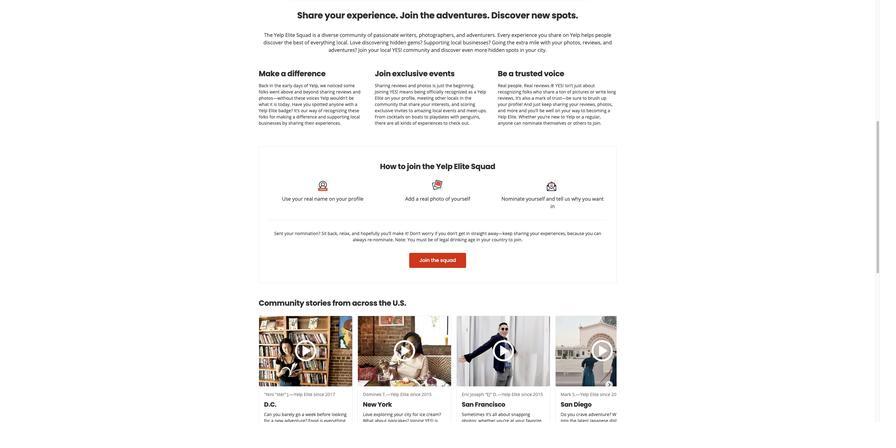 Task type: vqa. For each thing, say whether or not it's contained in the screenshot.


Task type: locate. For each thing, give the bounding box(es) containing it.
way
[[309, 108, 317, 114], [573, 108, 581, 114]]

1 vertical spatial adventure?
[[285, 418, 308, 423]]

1 vertical spatial joining
[[411, 418, 424, 423]]

share inside 'real people. real reviews.® yes! isn't just about recognizing folks who share a ton of pictures or write long reviews, it's also a mark of trust—be sure to brush up your profile! and just keep sharing your reviews, photos, and more and you'll be well on your way to becoming a yelp elite. whether you're new to yelp or a regular, anyone can nominate themselves or others to join.'
[[544, 89, 555, 95]]

events up officially
[[430, 69, 455, 79]]

1 vertical spatial you'll
[[381, 231, 392, 237]]

whether inside mark s.—yelp elite since 2013 san diego do you crave adventure? whether you're into the latest japanese dish o
[[613, 412, 631, 418]]

all inside sharing reviews and photos is just the beginning. joining yes! means being officially recognized as a yelp elite on your profile, meeting other locals in the community that share your interests, and scoring exclusive invites to amazing local events and meet-ups. from cocktails on boats to playdates with penguins, there are all kinds of experiences to check out.
[[395, 120, 400, 126]]

make a difference
[[259, 69, 326, 79]]

yes! left means
[[390, 89, 399, 95]]

love right the "local."
[[350, 39, 361, 46]]

your inside eric joseph "ej" d.—yelp elite since 2015 san francisco sometimes it's all about snapping photos: whether you're at your favorit
[[516, 418, 525, 423]]

anyone down 'elite.' on the top
[[498, 120, 514, 126]]

yelp right as
[[478, 89, 487, 95]]

san inside mark s.—yelp elite since 2013 san diego do you crave adventure? whether you're into the latest japanese dish o
[[561, 401, 573, 410]]

0 vertical spatial can
[[515, 120, 522, 126]]

2 real from the left
[[525, 83, 533, 89]]

0 vertical spatial photos,
[[564, 39, 582, 46]]

0 horizontal spatial whether
[[519, 114, 537, 120]]

4 since from the left
[[600, 392, 611, 398]]

1 vertical spatial about
[[499, 412, 511, 418]]

is down before
[[320, 418, 323, 423]]

1 horizontal spatial these
[[348, 108, 360, 114]]

2 vertical spatial for
[[264, 418, 270, 423]]

for inside back in the early days of yelp, we noticed some folks went above and beyond sharing reviews and photos—without these voices yelp wouldn't be what it is today. have you spotted anyone with a yelp elite badge? it's our way of recognizing these folks for making a difference and supporting local businesses by sharing their experiences.
[[270, 114, 276, 120]]

1 vertical spatial with
[[345, 101, 354, 107]]

joining
[[375, 89, 389, 95], [411, 418, 424, 423]]

yes! down cream?
[[425, 418, 434, 423]]

photos, down helps
[[564, 39, 582, 46]]

1 horizontal spatial about
[[499, 412, 511, 418]]

u.s.
[[393, 298, 407, 309]]

since up the ice
[[411, 392, 421, 398]]

in inside the yelp elite squad is a diverse community of passionate writers, photographers, and adventurers. every experience you share on yelp helps people discover the best of everything local. love discovering hidden gems? supporting local businesses? going the extra mile with your photos, reviews, and adventures? join your local yes! community and discover even more hidden spots in your city.
[[520, 47, 525, 53]]

long
[[608, 89, 617, 95]]

0 vertical spatial recognizing
[[498, 89, 522, 95]]

0 horizontal spatial reviews
[[336, 89, 352, 95]]

of down spotted
[[319, 108, 323, 114]]

yelp
[[274, 32, 284, 38], [571, 32, 581, 38], [478, 89, 487, 95], [321, 95, 329, 101], [259, 108, 268, 114], [498, 114, 507, 120], [567, 114, 575, 120], [436, 162, 453, 172]]

be
[[498, 69, 508, 79]]

reviews up wouldn't
[[336, 89, 352, 95]]

1 vertical spatial anyone
[[498, 120, 514, 126]]

kinds
[[401, 120, 412, 126]]

reviews, inside the yelp elite squad is a diverse community of passionate writers, photographers, and adventurers. every experience you share on yelp helps people discover the best of everything local. love discovering hidden gems? supporting local businesses? going the extra mile with your photos, reviews, and adventures? join your local yes! community and discover even more hidden spots in your city.
[[583, 39, 602, 46]]

discover down the supporting
[[442, 47, 461, 53]]

it's inside 'real people. real reviews.® yes! isn't just about recognizing folks who share a ton of pictures or write long reviews, it's also a mark of trust—be sure to brush up your profile! and just keep sharing your reviews, photos, and more and you'll be well on your way to becoming a yelp elite. whether you're new to yelp or a regular, anyone can nominate themselves or others to join.'
[[516, 95, 522, 101]]

check
[[449, 120, 461, 126]]

keep
[[542, 101, 552, 107]]

you inside nominate yourself and tell us why you want in
[[583, 196, 592, 203]]

being
[[415, 89, 426, 95]]

2 horizontal spatial you're
[[632, 412, 644, 418]]

more down businesses? on the top right
[[475, 47, 488, 53]]

you inside back in the early days of yelp, we noticed some folks went above and beyond sharing reviews and photos—without these voices yelp wouldn't be what it is today. have you spotted anyone with a yelp elite badge? it's our way of recognizing these folks for making a difference and supporting local businesses by sharing their experiences.
[[304, 101, 311, 107]]

join down discovering
[[359, 47, 367, 53]]

1 horizontal spatial san
[[561, 401, 573, 410]]

yourself inside nominate yourself and tell us why you want in
[[527, 196, 545, 203]]

0 horizontal spatial or
[[568, 120, 573, 126]]

reviews up means
[[392, 83, 407, 89]]

with inside the yelp elite squad is a diverse community of passionate writers, photographers, and adventurers. every experience you share on yelp helps people discover the best of everything local. love discovering hidden gems? supporting local businesses? going the extra mile with your photos, reviews, and adventures? join your local yes! community and discover even more hidden spots in your city.
[[541, 39, 551, 46]]

0 vertical spatial all
[[395, 120, 400, 126]]

the inside button
[[431, 257, 439, 264]]

1 vertical spatial community
[[404, 47, 430, 53]]

the
[[421, 9, 435, 22], [285, 39, 292, 46], [508, 39, 515, 46], [275, 83, 281, 89], [446, 83, 453, 89], [465, 95, 472, 101], [423, 162, 435, 172], [431, 257, 439, 264], [379, 298, 392, 309], [570, 418, 577, 423]]

photos, inside 'real people. real reviews.® yes! isn't just about recognizing folks who share a ton of pictures or write long reviews, it's also a mark of trust—be sure to brush up your profile! and just keep sharing your reviews, photos, and more and you'll be well on your way to becoming a yelp elite. whether you're new to yelp or a regular, anyone can nominate themselves or others to join.'
[[598, 101, 613, 107]]

local right supporting
[[351, 114, 360, 120]]

sit
[[322, 231, 327, 237]]

0 vertical spatial anyone
[[329, 101, 344, 107]]

0 horizontal spatial you'll
[[381, 231, 392, 237]]

at
[[511, 418, 515, 423]]

0 vertical spatial or
[[591, 89, 595, 95]]

in down 'recognized' at right top
[[460, 95, 464, 101]]

the right into
[[570, 418, 577, 423]]

1 horizontal spatial photos,
[[598, 101, 613, 107]]

0 horizontal spatial squad
[[297, 32, 311, 38]]

and
[[457, 32, 466, 38], [604, 39, 613, 46], [431, 47, 440, 53], [409, 83, 416, 89], [295, 89, 302, 95], [353, 89, 361, 95], [452, 101, 460, 107], [458, 108, 466, 114], [498, 108, 506, 114], [519, 108, 527, 114], [318, 114, 326, 120], [547, 196, 556, 203], [352, 231, 360, 237]]

on inside 'real people. real reviews.® yes! isn't just about recognizing folks who share a ton of pictures or write long reviews, it's also a mark of trust—be sure to brush up your profile! and just keep sharing your reviews, photos, and more and you'll be well on your way to becoming a yelp elite. whether you're new to yelp or a regular, anyone can nominate themselves or others to join.'
[[556, 108, 561, 114]]

on down 'sharing'
[[385, 95, 390, 101]]

yes! down "passionate"
[[393, 47, 402, 53]]

1 2015 from the left
[[422, 392, 432, 398]]

adventure? up japanese
[[589, 412, 612, 418]]

new up themselves
[[552, 114, 560, 120]]

about inside dominek t.—yelp elite since 2015 new york love exploring your city for ice cream? what about pancakes? joining yes! i
[[375, 418, 387, 423]]

nomination?
[[295, 231, 321, 237]]

2 vertical spatial new
[[275, 418, 284, 423]]

your up diverse
[[325, 9, 345, 22]]

1 vertical spatial all
[[493, 412, 498, 418]]

on right "name"
[[329, 196, 335, 203]]

officially
[[427, 89, 444, 95]]

0 horizontal spatial be
[[349, 95, 354, 101]]

previous image
[[263, 382, 270, 389]]

can right 'because'
[[595, 231, 602, 237]]

0 vertical spatial whether
[[519, 114, 537, 120]]

0 horizontal spatial community
[[340, 32, 367, 38]]

2 vertical spatial or
[[568, 120, 573, 126]]

even
[[463, 47, 474, 53]]

recognizing inside 'real people. real reviews.® yes! isn't just about recognizing folks who share a ton of pictures or write long reviews, it's also a mark of trust—be sure to brush up your profile! and just keep sharing your reviews, photos, and more and you'll be well on your way to becoming a yelp elite. whether you're new to yelp or a regular, anyone can nominate themselves or others to join.'
[[498, 89, 522, 95]]

reviews
[[392, 83, 407, 89], [336, 89, 352, 95]]

well
[[546, 108, 554, 114]]

0 vertical spatial squad
[[297, 32, 311, 38]]

ton
[[560, 89, 567, 95]]

recognized
[[445, 89, 468, 95]]

san
[[462, 401, 474, 410], [561, 401, 573, 410]]

0 vertical spatial events
[[430, 69, 455, 79]]

mark s.—yelp elite since 2013 san diego do you crave adventure? whether you're into the latest japanese dish o
[[561, 392, 644, 423]]

1 vertical spatial hidden
[[489, 47, 505, 53]]

0 horizontal spatial discover
[[264, 39, 283, 46]]

it's up profile!
[[516, 95, 522, 101]]

elite inside sharing reviews and photos is just the beginning. joining yes! means being officially recognized as a yelp elite on your profile, meeting other locals in the community that share your interests, and scoring exclusive invites to amazing local events and meet-ups. from cocktails on boats to playdates with penguins, there are all kinds of experiences to check out.
[[375, 95, 384, 101]]

next image
[[606, 382, 613, 389]]

how to join the yelp elite squad
[[380, 162, 496, 172]]

1 vertical spatial be
[[540, 108, 545, 114]]

and down scoring
[[458, 108, 466, 114]]

exclusive inside sharing reviews and photos is just the beginning. joining yes! means being officially recognized as a yelp elite on your profile, meeting other locals in the community that share your interests, and scoring exclusive invites to amazing local events and meet-ups. from cocktails on boats to playdates with penguins, there are all kinds of experiences to check out.
[[375, 108, 394, 114]]

can inside "sent your nomination? sit back, relax, and hopefully you'll make it! don't worry if you don't get in straight away—keep sharing your experiences, because you can always re-nominate. note: you must be of legal drinking age in your country to join."
[[595, 231, 602, 237]]

"nini
[[264, 392, 274, 398]]

2 vertical spatial you're
[[497, 418, 510, 423]]

1 horizontal spatial discover
[[442, 47, 461, 53]]

2015 inside eric joseph "ej" d.—yelp elite since 2015 san francisco sometimes it's all about snapping photos: whether you're at your favorit
[[534, 392, 544, 398]]

photographers,
[[419, 32, 455, 38]]

0 vertical spatial you'll
[[528, 108, 539, 114]]

since up the snapping
[[522, 392, 532, 398]]

events inside sharing reviews and photos is just the beginning. joining yes! means being officially recognized as a yelp elite on your profile, meeting other locals in the community that share your interests, and scoring exclusive invites to amazing local events and meet-ups. from cocktails on boats to playdates with penguins, there are all kinds of experiences to check out.
[[443, 108, 457, 114]]

1 since from the left
[[314, 392, 324, 398]]

"nini "ster" j. in d.c. image
[[259, 317, 353, 387]]

in down extra
[[520, 47, 525, 53]]

love inside the yelp elite squad is a diverse community of passionate writers, photographers, and adventurers. every experience you share on yelp helps people discover the best of everything local. love discovering hidden gems? supporting local businesses? going the extra mile with your photos, reviews, and adventures? join your local yes! community and discover even more hidden spots in your city.
[[350, 39, 361, 46]]

or
[[591, 89, 595, 95], [577, 114, 581, 120], [568, 120, 573, 126]]

folks inside 'real people. real reviews.® yes! isn't just about recognizing folks who share a ton of pictures or write long reviews, it's also a mark of trust—be sure to brush up your profile! and just keep sharing your reviews, photos, and more and you'll be well on your way to becoming a yelp elite. whether you're new to yelp or a regular, anyone can nominate themselves or others to join.'
[[523, 89, 533, 95]]

some
[[344, 83, 355, 89]]

you up our
[[304, 101, 311, 107]]

community
[[259, 298, 304, 309]]

what
[[363, 418, 374, 423]]

your down mile
[[526, 47, 537, 53]]

2 vertical spatial about
[[375, 418, 387, 423]]

0 horizontal spatial recognizing
[[324, 108, 347, 114]]

1 horizontal spatial squad
[[471, 162, 496, 172]]

just inside sharing reviews and photos is just the beginning. joining yes! means being officially recognized as a yelp elite on your profile, meeting other locals in the community that share your interests, and scoring exclusive invites to amazing local events and meet-ups. from cocktails on boats to playdates with penguins, there are all kinds of experiences to check out.
[[437, 83, 445, 89]]

1 vertical spatial you're
[[632, 412, 644, 418]]

0 vertical spatial join.
[[593, 120, 602, 126]]

recognizing up supporting
[[324, 108, 347, 114]]

real left "name"
[[304, 196, 313, 203]]

1 vertical spatial more
[[507, 108, 518, 114]]

share inside the yelp elite squad is a diverse community of passionate writers, photographers, and adventurers. every experience you share on yelp helps people discover the best of everything local. love discovering hidden gems? supporting local businesses? going the extra mile with your photos, reviews, and adventures? join your local yes! community and discover even more hidden spots in your city.
[[549, 32, 562, 38]]

0 vertical spatial adventure?
[[589, 412, 612, 418]]

you'll inside 'real people. real reviews.® yes! isn't just about recognizing folks who share a ton of pictures or write long reviews, it's also a mark of trust—be sure to brush up your profile! and just keep sharing your reviews, photos, and more and you'll be well on your way to becoming a yelp elite. whether you're new to yelp or a regular, anyone can nominate themselves or others to join.'
[[528, 108, 539, 114]]

and right the ups. at the top right of page
[[498, 108, 506, 114]]

0 vertical spatial reviews,
[[583, 39, 602, 46]]

you'll
[[528, 108, 539, 114], [381, 231, 392, 237]]

1 horizontal spatial you'll
[[528, 108, 539, 114]]

2 yourself from the left
[[527, 196, 545, 203]]

since inside "nini "ster" j.—yelp elite since 2017 d.c. can you barely go a week before looking for a new adventure? food is everything
[[314, 392, 324, 398]]

sharing
[[320, 89, 335, 95], [553, 101, 569, 107], [289, 120, 304, 126], [514, 231, 529, 237]]

it's
[[516, 95, 522, 101], [486, 412, 492, 418]]

it's
[[294, 108, 300, 114]]

use your real name on your profile
[[282, 196, 364, 203]]

share down the profile,
[[409, 101, 420, 107]]

discover down the the
[[264, 39, 283, 46]]

1 vertical spatial reviews
[[336, 89, 352, 95]]

1 vertical spatial share
[[544, 89, 555, 95]]

and down and
[[519, 108, 527, 114]]

2015 inside dominek t.—yelp elite since 2015 new york love exploring your city for ice cream? what about pancakes? joining yes! i
[[422, 392, 432, 398]]

yes! inside sharing reviews and photos is just the beginning. joining yes! means being officially recognized as a yelp elite on your profile, meeting other locals in the community that share your interests, and scoring exclusive invites to amazing local events and meet-ups. from cocktails on boats to playdates with penguins, there are all kinds of experiences to check out.
[[390, 89, 399, 95]]

be down "worry"
[[428, 237, 433, 243]]

your left profile!
[[498, 101, 508, 107]]

since down next image
[[600, 392, 611, 398]]

photos, down up on the top of page
[[598, 101, 613, 107]]

elite.
[[508, 114, 518, 120]]

note:
[[396, 237, 407, 243]]

nominate yourself and tell us why you want in
[[502, 196, 604, 210]]

0 vertical spatial reviews
[[392, 83, 407, 89]]

sharing down we
[[320, 89, 335, 95]]

1 horizontal spatial reviews
[[392, 83, 407, 89]]

0 vertical spatial love
[[350, 39, 361, 46]]

1 vertical spatial can
[[595, 231, 602, 237]]

real people. real reviews.® yes! isn't just about recognizing folks who share a ton of pictures or write long reviews, it's also a mark of trust—be sure to brush up your profile! and just keep sharing your reviews, photos, and more and you'll be well on your way to becoming a yelp elite. whether you're new to yelp or a regular, anyone can nominate themselves or others to join.
[[498, 83, 617, 126]]

0 horizontal spatial 2015
[[422, 392, 432, 398]]

anyone inside back in the early days of yelp, we noticed some folks went above and beyond sharing reviews and photos—without these voices yelp wouldn't be what it is today. have you spotted anyone with a yelp elite badge? it's our way of recognizing these folks for making a difference and supporting local businesses by sharing their experiences.
[[329, 101, 344, 107]]

0 vertical spatial exclusive
[[393, 69, 428, 79]]

0 horizontal spatial real
[[498, 83, 507, 89]]

whether up nominate
[[519, 114, 537, 120]]

your down the snapping
[[516, 418, 525, 423]]

looking
[[332, 412, 347, 418]]

more inside the yelp elite squad is a diverse community of passionate writers, photographers, and adventurers. every experience you share on yelp helps people discover the best of everything local. love discovering hidden gems? supporting local businesses? going the extra mile with your photos, reviews, and adventures? join your local yes! community and discover even more hidden spots in your city.
[[475, 47, 488, 53]]

trusted
[[516, 69, 543, 79]]

elite inside "nini "ster" j.—yelp elite since 2017 d.c. can you barely go a week before looking for a new adventure? food is everything
[[304, 392, 313, 398]]

1 horizontal spatial more
[[507, 108, 518, 114]]

1 horizontal spatial way
[[573, 108, 581, 114]]

be inside 'real people. real reviews.® yes! isn't just about recognizing folks who share a ton of pictures or write long reviews, it's also a mark of trust—be sure to brush up your profile! and just keep sharing your reviews, photos, and more and you'll be well on your way to becoming a yelp elite. whether you're new to yelp or a regular, anyone can nominate themselves or others to join.'
[[540, 108, 545, 114]]

of down isn't
[[568, 89, 572, 95]]

real
[[498, 83, 507, 89], [525, 83, 533, 89]]

1 vertical spatial whether
[[613, 412, 631, 418]]

1 horizontal spatial yourself
[[527, 196, 545, 203]]

want
[[593, 196, 604, 203]]

1 vertical spatial or
[[577, 114, 581, 120]]

joining inside sharing reviews and photos is just the beginning. joining yes! means being officially recognized as a yelp elite on your profile, meeting other locals in the community that share your interests, and scoring exclusive invites to amazing local events and meet-ups. from cocktails on boats to playdates with penguins, there are all kinds of experiences to check out.
[[375, 89, 389, 95]]

2 2015 from the left
[[534, 392, 544, 398]]

in
[[520, 47, 525, 53], [270, 83, 274, 89], [460, 95, 464, 101], [551, 203, 555, 210], [467, 231, 470, 237], [477, 237, 481, 243]]

joining inside dominek t.—yelp elite since 2015 new york love exploring your city for ice cream? what about pancakes? joining yes! i
[[411, 418, 424, 423]]

dominek t.—yelp elite since 2015 new york love exploring your city for ice cream? what about pancakes? joining yes! i
[[363, 392, 442, 423]]

recognizing
[[498, 89, 522, 95], [324, 108, 347, 114]]

your down meeting at the left of page
[[421, 101, 431, 107]]

san down mark
[[561, 401, 573, 410]]

2 horizontal spatial about
[[583, 83, 595, 89]]

of
[[368, 32, 373, 38], [305, 39, 310, 46], [304, 83, 308, 89], [568, 89, 572, 95], [548, 95, 552, 101], [319, 108, 323, 114], [413, 120, 417, 126], [446, 196, 451, 203], [435, 237, 439, 243]]

real for name
[[304, 196, 313, 203]]

is right it
[[274, 101, 277, 107]]

local up playdates
[[433, 108, 442, 114]]

of inside "sent your nomination? sit back, relax, and hopefully you'll make it! don't worry if you don't get in straight away—keep sharing your experiences, because you can always re-nominate. note: you must be of legal drinking age in your country to join."
[[435, 237, 439, 243]]

if
[[435, 231, 438, 237]]

all up "whether"
[[493, 412, 498, 418]]

0 vertical spatial share
[[549, 32, 562, 38]]

hidden down going
[[489, 47, 505, 53]]

in inside sharing reviews and photos is just the beginning. joining yes! means being officially recognized as a yelp elite on your profile, meeting other locals in the community that share your interests, and scoring exclusive invites to amazing local events and meet-ups. from cocktails on boats to playdates with penguins, there are all kinds of experiences to check out.
[[460, 95, 464, 101]]

voice
[[545, 69, 565, 79]]

with
[[541, 39, 551, 46], [345, 101, 354, 107], [451, 114, 460, 120]]

0 horizontal spatial real
[[304, 196, 313, 203]]

to down regular,
[[588, 120, 592, 126]]

just up pictures
[[575, 83, 582, 89]]

3 since from the left
[[522, 392, 532, 398]]

1 vertical spatial love
[[363, 412, 373, 418]]

elite inside dominek t.—yelp elite since 2015 new york love exploring your city for ice cream? what about pancakes? joining yes! i
[[401, 392, 409, 398]]

regular,
[[586, 114, 602, 120]]

spots
[[507, 47, 519, 53]]

1 horizontal spatial new
[[532, 9, 550, 22]]

squad inside the yelp elite squad is a diverse community of passionate writers, photographers, and adventurers. every experience you share on yelp helps people discover the best of everything local. love discovering hidden gems? supporting local businesses? going the extra mile with your photos, reviews, and adventures? join your local yes! community and discover even more hidden spots in your city.
[[297, 32, 311, 38]]

your up pancakes?
[[394, 412, 404, 418]]

of down if
[[435, 237, 439, 243]]

new inside "nini "ster" j.—yelp elite since 2017 d.c. can you barely go a week before looking for a new adventure? food is everything
[[275, 418, 284, 423]]

0 horizontal spatial with
[[345, 101, 354, 107]]

1 san from the left
[[462, 401, 474, 410]]

yelp inside sharing reviews and photos is just the beginning. joining yes! means being officially recognized as a yelp elite on your profile, meeting other locals in the community that share your interests, and scoring exclusive invites to amazing local events and meet-ups. from cocktails on boats to playdates with penguins, there are all kinds of experiences to check out.
[[478, 89, 487, 95]]

0 vertical spatial it's
[[516, 95, 522, 101]]

0 horizontal spatial adventure?
[[285, 418, 308, 423]]

hidden down writers,
[[390, 39, 407, 46]]

0 horizontal spatial just
[[437, 83, 445, 89]]

yourself
[[452, 196, 471, 203], [527, 196, 545, 203]]

exclusive up from
[[375, 108, 394, 114]]

experience.
[[347, 9, 398, 22]]

about
[[583, 83, 595, 89], [499, 412, 511, 418], [375, 418, 387, 423]]

1 vertical spatial for
[[413, 412, 419, 418]]

by
[[283, 120, 288, 126]]

0 horizontal spatial hidden
[[390, 39, 407, 46]]

0 vertical spatial be
[[349, 95, 354, 101]]

2 real from the left
[[420, 196, 429, 203]]

2 horizontal spatial with
[[541, 39, 551, 46]]

in up 'experiences,'
[[551, 203, 555, 210]]

san down eric
[[462, 401, 474, 410]]

your right mile
[[552, 39, 563, 46]]

in inside nominate yourself and tell us why you want in
[[551, 203, 555, 210]]

1 horizontal spatial join.
[[593, 120, 602, 126]]

1 horizontal spatial anyone
[[498, 120, 514, 126]]

share
[[297, 9, 323, 22]]

way down 'sure'
[[573, 108, 581, 114]]

join
[[400, 9, 419, 22], [359, 47, 367, 53], [375, 69, 391, 79], [420, 257, 430, 264]]

voices
[[307, 95, 319, 101]]

use
[[282, 196, 291, 203]]

1 horizontal spatial it's
[[516, 95, 522, 101]]

2 horizontal spatial be
[[540, 108, 545, 114]]

community down gems?
[[404, 47, 430, 53]]

1 horizontal spatial whether
[[613, 412, 631, 418]]

anyone down wouldn't
[[329, 101, 344, 107]]

yes! inside 'real people. real reviews.® yes! isn't just about recognizing folks who share a ton of pictures or write long reviews, it's also a mark of trust—be sure to brush up your profile! and just keep sharing your reviews, photos, and more and you'll be well on your way to becoming a yelp elite. whether you're new to yelp or a regular, anyone can nominate themselves or others to join.'
[[556, 83, 564, 89]]

joining down the ice
[[411, 418, 424, 423]]

local inside sharing reviews and photos is just the beginning. joining yes! means being officially recognized as a yelp elite on your profile, meeting other locals in the community that share your interests, and scoring exclusive invites to amazing local events and meet-ups. from cocktails on boats to playdates with penguins, there are all kinds of experiences to check out.
[[433, 108, 442, 114]]

and
[[524, 101, 533, 107]]

adventure? inside "nini "ster" j.—yelp elite since 2017 d.c. can you barely go a week before looking for a new adventure? food is everything
[[285, 418, 308, 423]]

1 horizontal spatial with
[[451, 114, 460, 120]]

whether inside 'real people. real reviews.® yes! isn't just about recognizing folks who share a ton of pictures or write long reviews, it's also a mark of trust—be sure to brush up your profile! and just keep sharing your reviews, photos, and more and you'll be well on your way to becoming a yelp elite. whether you're new to yelp or a regular, anyone can nominate themselves or others to join.'
[[519, 114, 537, 120]]

and left tell
[[547, 196, 556, 203]]

of inside sharing reviews and photos is just the beginning. joining yes! means being officially recognized as a yelp elite on your profile, meeting other locals in the community that share your interests, and scoring exclusive invites to amazing local events and meet-ups. from cocktails on boats to playdates with penguins, there are all kinds of experiences to check out.
[[413, 120, 417, 126]]

dominek t. in new york image
[[358, 317, 452, 387]]

week
[[306, 412, 316, 418]]

difference up yelp, at left top
[[288, 69, 326, 79]]

1 vertical spatial it's
[[486, 412, 492, 418]]

in up 'went'
[[270, 83, 274, 89]]

since inside dominek t.—yelp elite since 2015 new york love exploring your city for ice cream? what about pancakes? joining yes! i
[[411, 392, 421, 398]]

2 san from the left
[[561, 401, 573, 410]]

share inside sharing reviews and photos is just the beginning. joining yes! means being officially recognized as a yelp elite on your profile, meeting other locals in the community that share your interests, and scoring exclusive invites to amazing local events and meet-ups. from cocktails on boats to playdates with penguins, there are all kinds of experiences to check out.
[[409, 101, 420, 107]]

it's up "whether"
[[486, 412, 492, 418]]

2 way from the left
[[573, 108, 581, 114]]

1 vertical spatial exclusive
[[375, 108, 394, 114]]

joseph
[[471, 392, 485, 398]]

0 vertical spatial more
[[475, 47, 488, 53]]

1 vertical spatial difference
[[297, 114, 317, 120]]

1 horizontal spatial joining
[[411, 418, 424, 423]]

anyone
[[329, 101, 344, 107], [498, 120, 514, 126]]

ups.
[[479, 108, 488, 114]]

beyond
[[304, 89, 319, 95]]

2 since from the left
[[411, 392, 421, 398]]

0 vertical spatial you're
[[538, 114, 551, 120]]

others
[[574, 120, 587, 126]]

our
[[301, 108, 308, 114]]

join. right country at the bottom right
[[514, 237, 523, 243]]

1 horizontal spatial or
[[577, 114, 581, 120]]

photos
[[418, 83, 432, 89]]

join. inside "sent your nomination? sit back, relax, and hopefully you'll make it! don't worry if you don't get in straight away—keep sharing your experiences, because you can always re-nominate. note: you must be of legal drinking age in your country to join."
[[514, 237, 523, 243]]

all down cocktails
[[395, 120, 400, 126]]

elite inside back in the early days of yelp, we noticed some folks went above and beyond sharing reviews and photos—without these voices yelp wouldn't be what it is today. have you spotted anyone with a yelp elite badge? it's our way of recognizing these folks for making a difference and supporting local businesses by sharing their experiences.
[[269, 108, 278, 114]]

1 horizontal spatial real
[[420, 196, 429, 203]]

new inside 'real people. real reviews.® yes! isn't just about recognizing folks who share a ton of pictures or write long reviews, it's also a mark of trust—be sure to brush up your profile! and just keep sharing your reviews, photos, and more and you'll be well on your way to becoming a yelp elite. whether you're new to yelp or a regular, anyone can nominate themselves or others to join.'
[[552, 114, 560, 120]]

d.—yelp
[[494, 392, 511, 398]]

sharing inside 'real people. real reviews.® yes! isn't just about recognizing folks who share a ton of pictures or write long reviews, it's also a mark of trust—be sure to brush up your profile! and just keep sharing your reviews, photos, and more and you'll be well on your way to becoming a yelp elite. whether you're new to yelp or a regular, anyone can nominate themselves or others to join.'
[[553, 101, 569, 107]]

go
[[296, 412, 301, 418]]

reviews inside back in the early days of yelp, we noticed some folks went above and beyond sharing reviews and photos—without these voices yelp wouldn't be what it is today. have you spotted anyone with a yelp elite badge? it's our way of recognizing these folks for making a difference and supporting local businesses by sharing their experiences.
[[336, 89, 352, 95]]

exclusive up means
[[393, 69, 428, 79]]

for
[[270, 114, 276, 120], [413, 412, 419, 418], [264, 418, 270, 423]]

yourself right nominate
[[527, 196, 545, 203]]

the
[[264, 32, 273, 38]]

you
[[408, 237, 416, 243]]

way inside 'real people. real reviews.® yes! isn't just about recognizing folks who share a ton of pictures or write long reviews, it's also a mark of trust—be sure to brush up your profile! and just keep sharing your reviews, photos, and more and you'll be well on your way to becoming a yelp elite. whether you're new to yelp or a regular, anyone can nominate themselves or others to join.'
[[573, 108, 581, 114]]

just down mark
[[534, 101, 541, 107]]

1 horizontal spatial recognizing
[[498, 89, 522, 95]]

join.
[[593, 120, 602, 126], [514, 237, 523, 243]]

1 horizontal spatial can
[[595, 231, 602, 237]]

recognizing inside back in the early days of yelp, we noticed some folks went above and beyond sharing reviews and photos—without these voices yelp wouldn't be what it is today. have you spotted anyone with a yelp elite badge? it's our way of recognizing these folks for making a difference and supporting local businesses by sharing their experiences.
[[324, 108, 347, 114]]

you're inside mark s.—yelp elite since 2013 san diego do you crave adventure? whether you're into the latest japanese dish o
[[632, 412, 644, 418]]

difference inside back in the early days of yelp, we noticed some folks went above and beyond sharing reviews and photos—without these voices yelp wouldn't be what it is today. have you spotted anyone with a yelp elite badge? it's our way of recognizing these folks for making a difference and supporting local businesses by sharing their experiences.
[[297, 114, 317, 120]]

you right do
[[568, 412, 576, 418]]

2017
[[325, 392, 336, 398]]

1 vertical spatial events
[[443, 108, 457, 114]]

2015 left mark
[[534, 392, 544, 398]]

folks up the also
[[523, 89, 533, 95]]

2 horizontal spatial or
[[591, 89, 595, 95]]

these up 'have'
[[294, 95, 306, 101]]

yes! up the ton
[[556, 83, 564, 89]]

your left profile
[[337, 196, 347, 203]]

the right join
[[423, 162, 435, 172]]

experiences.
[[316, 120, 341, 126]]

your down trust—be
[[562, 108, 571, 114]]

who
[[534, 89, 542, 95]]

add a real photo of yourself
[[406, 196, 471, 203]]

reviews.®
[[534, 83, 555, 89]]

real left the photo
[[420, 196, 429, 203]]

2 vertical spatial be
[[428, 237, 433, 243]]

1 horizontal spatial 2015
[[534, 392, 544, 398]]

yes!
[[393, 47, 402, 53], [556, 83, 564, 89], [390, 89, 399, 95], [425, 418, 434, 423]]

events down interests,
[[443, 108, 457, 114]]

0 horizontal spatial more
[[475, 47, 488, 53]]

1 way from the left
[[309, 108, 317, 114]]

since inside eric joseph "ej" d.—yelp elite since 2015 san francisco sometimes it's all about snapping photos: whether you're at your favorit
[[522, 392, 532, 398]]

community stories from across the u.s.
[[259, 298, 407, 309]]

real down trusted
[[525, 83, 533, 89]]

1 real from the left
[[304, 196, 313, 203]]



Task type: describe. For each thing, give the bounding box(es) containing it.
you'll inside "sent your nomination? sit back, relax, and hopefully you'll make it! don't worry if you don't get in straight away—keep sharing your experiences, because you can always re-nominate. note: you must be of legal drinking age in your country to join."
[[381, 231, 392, 237]]

2 vertical spatial reviews,
[[580, 101, 597, 107]]

the left u.s.
[[379, 298, 392, 309]]

with inside sharing reviews and photos is just the beginning. joining yes! means being officially recognized as a yelp elite on your profile, meeting other locals in the community that share your interests, and scoring exclusive invites to amazing local events and meet-ups. from cocktails on boats to playdates with penguins, there are all kinds of experiences to check out.
[[451, 114, 460, 120]]

local inside back in the early days of yelp, we noticed some folks went above and beyond sharing reviews and photos—without these voices yelp wouldn't be what it is today. have you spotted anyone with a yelp elite badge? it's our way of recognizing these folks for making a difference and supporting local businesses by sharing their experiences.
[[351, 114, 360, 120]]

sharing
[[375, 83, 391, 89]]

you inside "nini "ster" j.—yelp elite since 2017 d.c. can you barely go a week before looking for a new adventure? food is everything
[[273, 412, 281, 418]]

eric joseph "ej" d.—yelp elite since 2015 san francisco sometimes it's all about snapping photos: whether you're at your favorit
[[462, 392, 544, 423]]

to inside "sent your nomination? sit back, relax, and hopefully you'll make it! don't worry if you don't get in straight away—keep sharing your experiences, because you can always re-nominate. note: you must be of legal drinking age in your country to join."
[[509, 237, 513, 243]]

san inside eric joseph "ej" d.—yelp elite since 2015 san francisco sometimes it's all about snapping photos: whether you're at your favorit
[[462, 401, 474, 410]]

to down amazing
[[425, 114, 429, 120]]

across
[[352, 298, 378, 309]]

can inside 'real people. real reviews.® yes! isn't just about recognizing folks who share a ton of pictures or write long reviews, it's also a mark of trust—be sure to brush up your profile! and just keep sharing your reviews, photos, and more and you'll be well on your way to becoming a yelp elite. whether you're new to yelp or a regular, anyone can nominate themselves or others to join.'
[[515, 120, 522, 126]]

us
[[565, 196, 571, 203]]

there
[[375, 120, 386, 126]]

anyone inside 'real people. real reviews.® yes! isn't just about recognizing folks who share a ton of pictures or write long reviews, it's also a mark of trust—be sure to brush up your profile! and just keep sharing your reviews, photos, and more and you'll be well on your way to becoming a yelp elite. whether you're new to yelp or a regular, anyone can nominate themselves or others to join.'
[[498, 120, 514, 126]]

1 vertical spatial discover
[[442, 47, 461, 53]]

in inside back in the early days of yelp, we noticed some folks went above and beyond sharing reviews and photos—without these voices yelp wouldn't be what it is today. have you spotted anyone with a yelp elite badge? it's our way of recognizing these folks for making a difference and supporting local businesses by sharing their experiences.
[[270, 83, 274, 89]]

elite inside mark s.—yelp elite since 2013 san diego do you crave adventure? whether you're into the latest japanese dish o
[[591, 392, 599, 398]]

join up writers,
[[400, 9, 419, 22]]

your left 'experiences,'
[[531, 231, 540, 237]]

and down days
[[295, 89, 302, 95]]

badge?
[[279, 108, 293, 114]]

away—keep
[[488, 231, 513, 237]]

0 vertical spatial difference
[[288, 69, 326, 79]]

0 vertical spatial hidden
[[390, 39, 407, 46]]

and down "people"
[[604, 39, 613, 46]]

0 vertical spatial community
[[340, 32, 367, 38]]

we
[[320, 83, 326, 89]]

you're inside eric joseph "ej" d.—yelp elite since 2015 san francisco sometimes it's all about snapping photos: whether you're at your favorit
[[497, 418, 510, 423]]

supporting
[[424, 39, 450, 46]]

best
[[294, 39, 304, 46]]

get
[[459, 231, 466, 237]]

is inside "nini "ster" j.—yelp elite since 2017 d.c. can you barely go a week before looking for a new adventure? food is everything
[[320, 418, 323, 423]]

becoming
[[587, 108, 607, 114]]

sharing reviews and photos is just the beginning. joining yes! means being officially recognized as a yelp elite on your profile, meeting other locals in the community that share your interests, and scoring exclusive invites to amazing local events and meet-ups. from cocktails on boats to playdates with penguins, there are all kinds of experiences to check out.
[[375, 83, 488, 126]]

always
[[353, 237, 367, 243]]

your up "that"
[[392, 95, 401, 101]]

days
[[294, 83, 303, 89]]

1 real from the left
[[498, 83, 507, 89]]

discovering
[[362, 39, 389, 46]]

join the squad button
[[410, 253, 466, 268]]

the up scoring
[[465, 95, 472, 101]]

love inside dominek t.—yelp elite since 2015 new york love exploring your city for ice cream? what about pancakes? joining yes! i
[[363, 412, 373, 418]]

on inside the yelp elite squad is a diverse community of passionate writers, photographers, and adventurers. every experience you share on yelp helps people discover the best of everything local. love discovering hidden gems? supporting local businesses? going the extra mile with your photos, reviews, and adventures? join your local yes! community and discover even more hidden spots in your city.
[[563, 32, 569, 38]]

it's inside eric joseph "ej" d.—yelp elite since 2015 san francisco sometimes it's all about snapping photos: whether you're at your favorit
[[486, 412, 492, 418]]

on up kinds
[[406, 114, 411, 120]]

and inside nominate yourself and tell us why you want in
[[547, 196, 556, 203]]

join up 'sharing'
[[375, 69, 391, 79]]

back in the early days of yelp, we noticed some folks went above and beyond sharing reviews and photos—without these voices yelp wouldn't be what it is today. have you spotted anyone with a yelp elite badge? it's our way of recognizing these folks for making a difference and supporting local businesses by sharing their experiences.
[[259, 83, 361, 126]]

profile!
[[509, 101, 523, 107]]

of up discovering
[[368, 32, 373, 38]]

and up means
[[409, 83, 416, 89]]

the inside mark s.—yelp elite since 2013 san diego do you crave adventure? whether you're into the latest japanese dish o
[[570, 418, 577, 423]]

how
[[380, 162, 397, 172]]

diverse
[[322, 32, 339, 38]]

the up the photographers,
[[421, 9, 435, 22]]

ice
[[420, 412, 426, 418]]

cream?
[[427, 412, 442, 418]]

and down some on the top of the page
[[353, 89, 361, 95]]

legal
[[440, 237, 449, 243]]

the up spots
[[508, 39, 515, 46]]

a inside the yelp elite squad is a diverse community of passionate writers, photographers, and adventurers. every experience you share on yelp helps people discover the best of everything local. love discovering hidden gems? supporting local businesses? going the extra mile with your photos, reviews, and adventures? join your local yes! community and discover even more hidden spots in your city.
[[318, 32, 321, 38]]

yelp up "others" at the top right
[[567, 114, 575, 120]]

interests,
[[432, 101, 451, 107]]

are
[[387, 120, 394, 126]]

to up regular,
[[582, 108, 586, 114]]

folks up businesses
[[259, 114, 269, 120]]

experiences
[[418, 120, 443, 126]]

of right best
[[305, 39, 310, 46]]

mile
[[530, 39, 540, 46]]

local down discovering
[[381, 47, 391, 53]]

francisco
[[475, 401, 506, 410]]

city.
[[538, 47, 547, 53]]

yelp left 'elite.' on the top
[[498, 114, 507, 120]]

photos, inside the yelp elite squad is a diverse community of passionate writers, photographers, and adventurers. every experience you share on yelp helps people discover the best of everything local. love discovering hidden gems? supporting local businesses? going the extra mile with your photos, reviews, and adventures? join your local yes! community and discover even more hidden spots in your city.
[[564, 39, 582, 46]]

profile
[[349, 196, 364, 203]]

your right use
[[292, 196, 303, 203]]

crave
[[577, 412, 588, 418]]

hopefully
[[361, 231, 380, 237]]

yelp right the the
[[274, 32, 284, 38]]

community inside sharing reviews and photos is just the beginning. joining yes! means being officially recognized as a yelp elite on your profile, meeting other locals in the community that share your interests, and scoring exclusive invites to amazing local events and meet-ups. from cocktails on boats to playdates with penguins, there are all kinds of experiences to check out.
[[375, 101, 398, 107]]

1 vertical spatial squad
[[471, 162, 496, 172]]

up
[[602, 95, 607, 101]]

1 horizontal spatial hidden
[[489, 47, 505, 53]]

your right sent
[[285, 231, 294, 237]]

1 vertical spatial these
[[348, 108, 360, 114]]

yes! inside the yelp elite squad is a diverse community of passionate writers, photographers, and adventurers. every experience you share on yelp helps people discover the best of everything local. love discovering hidden gems? supporting local businesses? going the extra mile with your photos, reviews, and adventures? join your local yes! community and discover even more hidden spots in your city.
[[393, 47, 402, 53]]

t.—yelp
[[383, 392, 400, 398]]

to left join
[[398, 162, 406, 172]]

as
[[469, 89, 473, 95]]

and inside "sent your nomination? sit back, relax, and hopefully you'll make it! don't worry if you don't get in straight away—keep sharing your experiences, because you can always re-nominate. note: you must be of legal drinking age in your country to join."
[[352, 231, 360, 237]]

be inside "sent your nomination? sit back, relax, and hopefully you'll make it! don't worry if you don't get in straight away—keep sharing your experiences, because you can always re-nominate. note: you must be of legal drinking age in your country to join."
[[428, 237, 433, 243]]

to up themselves
[[561, 114, 566, 120]]

discover
[[492, 9, 530, 22]]

"ej"
[[486, 392, 492, 398]]

name
[[315, 196, 328, 203]]

what
[[259, 101, 269, 107]]

you inside mark s.—yelp elite since 2013 san diego do you crave adventure? whether you're into the latest japanese dish o
[[568, 412, 576, 418]]

straight
[[472, 231, 487, 237]]

brush
[[589, 95, 601, 101]]

whether
[[479, 418, 496, 423]]

write
[[596, 89, 607, 95]]

re-
[[368, 237, 374, 243]]

about inside 'real people. real reviews.® yes! isn't just about recognizing folks who share a ton of pictures or write long reviews, it's also a mark of trust—be sure to brush up your profile! and just keep sharing your reviews, photos, and more and you'll be well on your way to becoming a yelp elite. whether you're new to yelp or a regular, anyone can nominate themselves or others to join.'
[[583, 83, 595, 89]]

1 yourself from the left
[[452, 196, 471, 203]]

a inside sharing reviews and photos is just the beginning. joining yes! means being officially recognized as a yelp elite on your profile, meeting other locals in the community that share your interests, and scoring exclusive invites to amazing local events and meet-ups. from cocktails on boats to playdates with penguins, there are all kinds of experiences to check out.
[[474, 89, 477, 95]]

j.—yelp
[[288, 392, 303, 398]]

for inside dominek t.—yelp elite since 2015 new york love exploring your city for ice cream? what about pancakes? joining yes! i
[[413, 412, 419, 418]]

of right days
[[304, 83, 308, 89]]

reviews inside sharing reviews and photos is just the beginning. joining yes! means being officially recognized as a yelp elite on your profile, meeting other locals in the community that share your interests, and scoring exclusive invites to amazing local events and meet-ups. from cocktails on boats to playdates with penguins, there are all kinds of experiences to check out.
[[392, 83, 407, 89]]

make
[[259, 69, 280, 79]]

your inside dominek t.—yelp elite since 2015 new york love exploring your city for ice cream? what about pancakes? joining yes! i
[[394, 412, 404, 418]]

0 horizontal spatial these
[[294, 95, 306, 101]]

your down 'sure'
[[570, 101, 579, 107]]

be a trusted voice
[[498, 69, 565, 79]]

your down the straight at the right
[[482, 237, 491, 243]]

and down the supporting
[[431, 47, 440, 53]]

your down discovering
[[369, 47, 379, 53]]

because
[[568, 231, 585, 237]]

and up experiences.
[[318, 114, 326, 120]]

invites
[[395, 108, 408, 114]]

yelp down 'what'
[[259, 108, 268, 114]]

boats
[[412, 114, 424, 120]]

early
[[283, 83, 293, 89]]

in down the straight at the right
[[477, 237, 481, 243]]

yelp right join
[[436, 162, 453, 172]]

and up even
[[457, 32, 466, 38]]

to down pictures
[[583, 95, 587, 101]]

is inside the yelp elite squad is a diverse community of passionate writers, photographers, and adventurers. every experience you share on yelp helps people discover the best of everything local. love discovering hidden gems? supporting local businesses? going the extra mile with your photos, reviews, and adventures? join your local yes! community and discover even more hidden spots in your city.
[[313, 32, 316, 38]]

sharing inside "sent your nomination? sit back, relax, and hopefully you'll make it! don't worry if you don't get in straight away—keep sharing your experiences, because you can always re-nominate. note: you must be of legal drinking age in your country to join."
[[514, 231, 529, 237]]

you right 'because'
[[586, 231, 594, 237]]

elite inside eric joseph "ej" d.—yelp elite since 2015 san francisco sometimes it's all about snapping photos: whether you're at your favorit
[[512, 392, 521, 398]]

since inside mark s.—yelp elite since 2013 san diego do you crave adventure? whether you're into the latest japanese dish o
[[600, 392, 611, 398]]

the up 'recognized' at right top
[[446, 83, 453, 89]]

to down playdates
[[444, 120, 448, 126]]

nominate.
[[374, 237, 394, 243]]

you inside the yelp elite squad is a diverse community of passionate writers, photographers, and adventurers. every experience you share on yelp helps people discover the best of everything local. love discovering hidden gems? supporting local businesses? going the extra mile with your photos, reviews, and adventures? join your local yes! community and discover even more hidden spots in your city.
[[539, 32, 548, 38]]

yes! inside dominek t.—yelp elite since 2015 new york love exploring your city for ice cream? what about pancakes? joining yes! i
[[425, 418, 434, 423]]

adventure? inside mark s.—yelp elite since 2013 san diego do you crave adventure? whether you're into the latest japanese dish o
[[589, 412, 612, 418]]

folks down back
[[259, 89, 269, 95]]

snapping
[[512, 412, 531, 418]]

yelp left helps
[[571, 32, 581, 38]]

you right if
[[439, 231, 447, 237]]

out.
[[462, 120, 470, 126]]

mark s. in san diego image
[[556, 317, 650, 387]]

barely
[[282, 412, 295, 418]]

extra
[[516, 39, 529, 46]]

it!
[[405, 231, 409, 237]]

be inside back in the early days of yelp, we noticed some folks went above and beyond sharing reviews and photos—without these voices yelp wouldn't be what it is today. have you spotted anyone with a yelp elite badge? it's our way of recognizing these folks for making a difference and supporting local businesses by sharing their experiences.
[[349, 95, 354, 101]]

the inside back in the early days of yelp, we noticed some folks went above and beyond sharing reviews and photos—without these voices yelp wouldn't be what it is today. have you spotted anyone with a yelp elite badge? it's our way of recognizing these folks for making a difference and supporting local businesses by sharing their experiences.
[[275, 83, 281, 89]]

"ster"
[[275, 392, 286, 398]]

means
[[400, 89, 414, 95]]

photos—without
[[259, 95, 293, 101]]

trust—be
[[553, 95, 572, 101]]

in right get
[[467, 231, 470, 237]]

2 horizontal spatial just
[[575, 83, 582, 89]]

you're inside 'real people. real reviews.® yes! isn't just about recognizing folks who share a ton of pictures or write long reviews, it's also a mark of trust—be sure to brush up your profile! and just keep sharing your reviews, photos, and more and you'll be well on your way to becoming a yelp elite. whether you're new to yelp or a regular, anyone can nominate themselves or others to join.'
[[538, 114, 551, 120]]

local right the supporting
[[451, 39, 462, 46]]

above
[[281, 89, 293, 95]]

is inside sharing reviews and photos is just the beginning. joining yes! means being officially recognized as a yelp elite on your profile, meeting other locals in the community that share your interests, and scoring exclusive invites to amazing local events and meet-ups. from cocktails on boats to playdates with penguins, there are all kinds of experiences to check out.
[[433, 83, 436, 89]]

share your experience. join the adventures. discover new spots.
[[297, 9, 579, 22]]

adventurers.
[[467, 32, 497, 38]]

join. inside 'real people. real reviews.® yes! isn't just about recognizing folks who share a ton of pictures or write long reviews, it's also a mark of trust—be sure to brush up your profile! and just keep sharing your reviews, photos, and more and you'll be well on your way to becoming a yelp elite. whether you're new to yelp or a regular, anyone can nominate themselves or others to join.'
[[593, 120, 602, 126]]

eric joseph "ej" d. in san francisco image
[[457, 317, 551, 387]]

photo
[[431, 196, 445, 203]]

wouldn't
[[330, 95, 348, 101]]

photos:
[[462, 418, 478, 423]]

sent
[[274, 231, 284, 237]]

1 vertical spatial reviews,
[[498, 95, 515, 101]]

also
[[523, 95, 531, 101]]

mark
[[561, 392, 572, 398]]

yelp up spotted
[[321, 95, 329, 101]]

join inside button
[[420, 257, 430, 264]]

isn't
[[566, 83, 574, 89]]

the left best
[[285, 39, 292, 46]]

0 vertical spatial new
[[532, 9, 550, 22]]

about inside eric joseph "ej" d.—yelp elite since 2015 san francisco sometimes it's all about snapping photos: whether you're at your favorit
[[499, 412, 511, 418]]

mark
[[536, 95, 546, 101]]

pancakes?
[[388, 418, 409, 423]]

all inside eric joseph "ej" d.—yelp elite since 2015 san francisco sometimes it's all about snapping photos: whether you're at your favorit
[[493, 412, 498, 418]]

stories
[[306, 298, 331, 309]]

way inside back in the early days of yelp, we noticed some folks went above and beyond sharing reviews and photos—without these voices yelp wouldn't be what it is today. have you spotted anyone with a yelp elite badge? it's our way of recognizing these folks for making a difference and supporting local businesses by sharing their experiences.
[[309, 108, 317, 114]]

for inside "nini "ster" j.—yelp elite since 2017 d.c. can you barely go a week before looking for a new adventure? food is everything
[[264, 418, 270, 423]]

join inside the yelp elite squad is a diverse community of passionate writers, photographers, and adventurers. every experience you share on yelp helps people discover the best of everything local. love discovering hidden gems? supporting local businesses? going the extra mile with your photos, reviews, and adventures? join your local yes! community and discover even more hidden spots in your city.
[[359, 47, 367, 53]]

more inside 'real people. real reviews.® yes! isn't just about recognizing folks who share a ton of pictures or write long reviews, it's also a mark of trust—be sure to brush up your profile! and just keep sharing your reviews, photos, and more and you'll be well on your way to becoming a yelp elite. whether you're new to yelp or a regular, anyone can nominate themselves or others to join.'
[[507, 108, 518, 114]]

sharing right by
[[289, 120, 304, 126]]

of up keep
[[548, 95, 552, 101]]

making
[[277, 114, 292, 120]]

to up boats
[[409, 108, 413, 114]]

1 horizontal spatial just
[[534, 101, 541, 107]]

can
[[264, 412, 272, 418]]

locals
[[448, 95, 459, 101]]

with inside back in the early days of yelp, we noticed some folks went above and beyond sharing reviews and photos—without these voices yelp wouldn't be what it is today. have you spotted anyone with a yelp elite badge? it's our way of recognizing these folks for making a difference and supporting local businesses by sharing their experiences.
[[345, 101, 354, 107]]

nominate
[[523, 120, 543, 126]]

pictures
[[573, 89, 590, 95]]

of right the photo
[[446, 196, 451, 203]]

and down locals
[[452, 101, 460, 107]]

real for photo
[[420, 196, 429, 203]]



